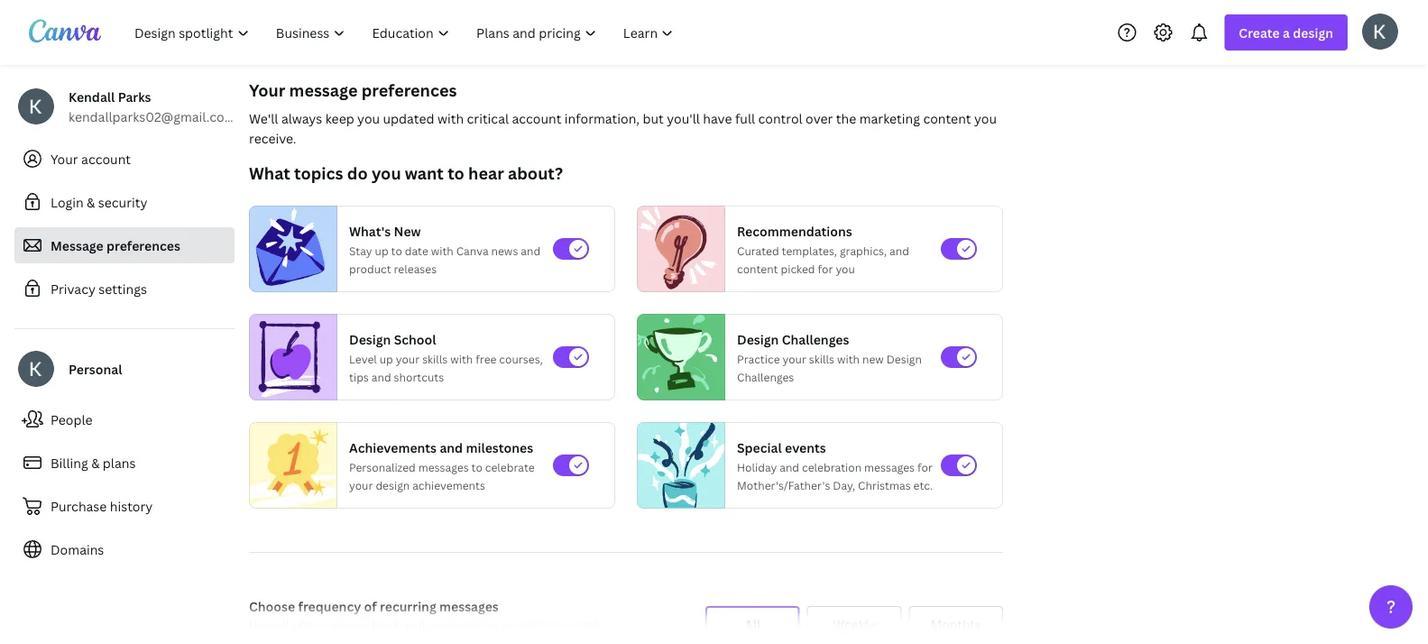 Task type: vqa. For each thing, say whether or not it's contained in the screenshot.
Before
no



Task type: locate. For each thing, give the bounding box(es) containing it.
keep
[[325, 110, 354, 127]]

of
[[364, 598, 377, 615], [292, 618, 302, 633]]

0 horizontal spatial for
[[818, 261, 833, 276]]

you
[[357, 110, 380, 127], [974, 110, 997, 127], [372, 162, 401, 184], [836, 261, 855, 276]]

day,
[[833, 478, 855, 493]]

2 horizontal spatial design
[[887, 351, 922, 366]]

or
[[381, 618, 392, 633], [547, 618, 558, 633]]

of left it
[[292, 618, 302, 633]]

to inside achievements and milestones personalized messages to celebrate your design achievements
[[472, 460, 483, 475]]

up inside what's new stay up to date with canva news and product releases
[[375, 243, 389, 258]]

design
[[349, 331, 391, 348], [737, 331, 779, 348], [887, 351, 922, 366]]

your
[[249, 79, 285, 101], [51, 150, 78, 167]]

demand,
[[333, 618, 378, 633]]

0 vertical spatial account
[[512, 110, 562, 127]]

your up we'll on the left of page
[[249, 79, 285, 101]]

1 vertical spatial content
[[737, 261, 778, 276]]

a inside the choose frequency of recurring messages hear all of it on-demand, or bundle messages in a weekly or monthly capsule.
[[500, 618, 506, 633]]

0 vertical spatial of
[[364, 598, 377, 615]]

marketing
[[860, 110, 920, 127]]

login & security
[[51, 194, 147, 211]]

0 vertical spatial challenges
[[782, 331, 849, 348]]

topic image for design school
[[250, 314, 329, 401]]

what
[[249, 162, 290, 184]]

for up etc.
[[918, 460, 933, 475]]

0 horizontal spatial or
[[381, 618, 392, 633]]

weekly
[[508, 618, 544, 633]]

0 vertical spatial preferences
[[362, 79, 457, 101]]

0 vertical spatial design
[[1293, 24, 1334, 41]]

and right tips
[[372, 369, 391, 384]]

2 or from the left
[[547, 618, 558, 633]]

1 horizontal spatial for
[[918, 460, 933, 475]]

1 vertical spatial account
[[81, 150, 131, 167]]

skills left new
[[809, 351, 835, 366]]

all
[[277, 618, 289, 633]]

and inside design school level up your skills with free courses, tips and shortcuts
[[372, 369, 391, 384]]

kendall
[[69, 88, 115, 105]]

school
[[394, 331, 436, 348]]

topic image left personalized
[[250, 418, 337, 513]]

choose
[[249, 598, 295, 615]]

topic image left 'stay'
[[250, 206, 329, 292]]

0 vertical spatial to
[[448, 162, 465, 184]]

choose frequency of recurring messages hear all of it on-demand, or bundle messages in a weekly or monthly capsule.
[[249, 598, 604, 643]]

topic image left curated
[[638, 206, 717, 292]]

of up demand,
[[364, 598, 377, 615]]

skills inside design school level up your skills with free courses, tips and shortcuts
[[422, 351, 448, 366]]

design right create
[[1293, 24, 1334, 41]]

and right graphics,
[[890, 243, 909, 258]]

your inside achievements and milestones personalized messages to celebrate your design achievements
[[349, 478, 373, 493]]

to left date
[[391, 243, 402, 258]]

1 vertical spatial for
[[918, 460, 933, 475]]

receive.
[[249, 129, 296, 147]]

topic image left tips
[[250, 314, 329, 401]]

for
[[818, 261, 833, 276], [918, 460, 933, 475]]

with left new
[[837, 351, 860, 366]]

0 vertical spatial for
[[818, 261, 833, 276]]

and right "news"
[[521, 243, 541, 258]]

0 vertical spatial content
[[923, 110, 971, 127]]

domains link
[[14, 531, 235, 568]]

and up mother's/father's
[[780, 460, 800, 475]]

design inside dropdown button
[[1293, 24, 1334, 41]]

updated
[[383, 110, 434, 127]]

0 vertical spatial up
[[375, 243, 389, 258]]

1 vertical spatial a
[[500, 618, 506, 633]]

design down personalized
[[376, 478, 410, 493]]

shortcuts
[[394, 369, 444, 384]]

recurring
[[380, 598, 436, 615]]

up inside design school level up your skills with free courses, tips and shortcuts
[[380, 351, 393, 366]]

on-
[[315, 618, 333, 633]]

your for your message preferences
[[249, 79, 285, 101]]

1 skills from the left
[[422, 351, 448, 366]]

messages up christmas
[[864, 460, 915, 475]]

all
[[745, 616, 761, 633]]

0 horizontal spatial your
[[349, 478, 373, 493]]

content right marketing
[[923, 110, 971, 127]]

up for design
[[380, 351, 393, 366]]

special
[[737, 439, 782, 456]]

0 vertical spatial &
[[87, 194, 95, 211]]

events
[[785, 439, 826, 456]]

new
[[394, 222, 421, 240]]

1 horizontal spatial of
[[364, 598, 377, 615]]

with left the critical
[[438, 110, 464, 127]]

to for messages
[[472, 460, 483, 475]]

create a design
[[1239, 24, 1334, 41]]

and
[[521, 243, 541, 258], [890, 243, 909, 258], [372, 369, 391, 384], [440, 439, 463, 456], [780, 460, 800, 475]]

0 horizontal spatial of
[[292, 618, 302, 633]]

holiday
[[737, 460, 777, 475]]

1 vertical spatial preferences
[[106, 237, 180, 254]]

messages inside achievements and milestones personalized messages to celebrate your design achievements
[[418, 460, 469, 475]]

design up practice
[[737, 331, 779, 348]]

to for want
[[448, 162, 465, 184]]

0 horizontal spatial to
[[391, 243, 402, 258]]

kendallparks02@gmail.com
[[69, 108, 236, 125]]

with inside we'll always keep you updated with critical account information, but you'll have full control over the marketing content you receive.
[[438, 110, 464, 127]]

your up login
[[51, 150, 78, 167]]

1 vertical spatial to
[[391, 243, 402, 258]]

up right 'stay'
[[375, 243, 389, 258]]

your inside "design challenges practice your skills with new design challenges"
[[783, 351, 807, 366]]

preferences up updated
[[362, 79, 457, 101]]

messages
[[418, 460, 469, 475], [864, 460, 915, 475], [439, 598, 499, 615], [434, 618, 485, 633]]

1 horizontal spatial your
[[249, 79, 285, 101]]

skills inside "design challenges practice your skills with new design challenges"
[[809, 351, 835, 366]]

0 horizontal spatial a
[[500, 618, 506, 633]]

control
[[758, 110, 803, 127]]

in
[[487, 618, 497, 633]]

your right practice
[[783, 351, 807, 366]]

1 horizontal spatial design
[[1293, 24, 1334, 41]]

or left bundle
[[381, 618, 392, 633]]

your down personalized
[[349, 478, 373, 493]]

a right create
[[1283, 24, 1290, 41]]

with inside "design challenges practice your skills with new design challenges"
[[837, 351, 860, 366]]

to down milestones
[[472, 460, 483, 475]]

your
[[396, 351, 420, 366], [783, 351, 807, 366], [349, 478, 373, 493]]

and inside the recommendations curated templates, graphics, and content picked for you
[[890, 243, 909, 258]]

1 horizontal spatial or
[[547, 618, 558, 633]]

All button
[[706, 606, 800, 642]]

topic image left the holiday
[[638, 418, 725, 513]]

topic image for what's new
[[250, 206, 329, 292]]

1 vertical spatial up
[[380, 351, 393, 366]]

challenges down the picked
[[782, 331, 849, 348]]

design right new
[[887, 351, 922, 366]]

christmas
[[858, 478, 911, 493]]

account right the critical
[[512, 110, 562, 127]]

your inside design school level up your skills with free courses, tips and shortcuts
[[396, 351, 420, 366]]

history
[[110, 498, 153, 515]]

a right in
[[500, 618, 506, 633]]

your message preferences
[[249, 79, 457, 101]]

1 vertical spatial your
[[51, 150, 78, 167]]

challenges
[[782, 331, 849, 348], [737, 369, 794, 384]]

message
[[51, 237, 103, 254]]

with right date
[[431, 243, 454, 258]]

the
[[836, 110, 857, 127]]

0 vertical spatial a
[[1283, 24, 1290, 41]]

your down school
[[396, 351, 420, 366]]

challenges down practice
[[737, 369, 794, 384]]

celebrate
[[485, 460, 535, 475]]

kendall parks image
[[1362, 13, 1399, 49]]

topic image for achievements and milestones
[[250, 418, 337, 513]]

& right login
[[87, 194, 95, 211]]

0 horizontal spatial preferences
[[106, 237, 180, 254]]

a
[[1283, 24, 1290, 41], [500, 618, 506, 633]]

design challenges practice your skills with new design challenges
[[737, 331, 922, 384]]

0 horizontal spatial account
[[81, 150, 131, 167]]

and up achievements
[[440, 439, 463, 456]]

1 vertical spatial design
[[376, 478, 410, 493]]

achievements
[[413, 478, 485, 493]]

0 horizontal spatial skills
[[422, 351, 448, 366]]

0 horizontal spatial design
[[349, 331, 391, 348]]

& left plans at the bottom of the page
[[91, 454, 100, 471]]

weekly
[[833, 616, 876, 633]]

stay
[[349, 243, 372, 258]]

full
[[735, 110, 755, 127]]

up right level
[[380, 351, 393, 366]]

level
[[349, 351, 377, 366]]

to inside what's new stay up to date with canva news and product releases
[[391, 243, 402, 258]]

1 horizontal spatial content
[[923, 110, 971, 127]]

messages up achievements
[[418, 460, 469, 475]]

1 vertical spatial &
[[91, 454, 100, 471]]

people
[[51, 411, 93, 428]]

top level navigation element
[[123, 14, 689, 51]]

topic image left practice
[[638, 314, 717, 401]]

to left hear
[[448, 162, 465, 184]]

0 horizontal spatial content
[[737, 261, 778, 276]]

up
[[375, 243, 389, 258], [380, 351, 393, 366]]

create
[[1239, 24, 1280, 41]]

1 horizontal spatial your
[[396, 351, 420, 366]]

skills
[[422, 351, 448, 366], [809, 351, 835, 366]]

preferences
[[362, 79, 457, 101], [106, 237, 180, 254]]

content down curated
[[737, 261, 778, 276]]

hear
[[249, 618, 274, 633]]

design inside achievements and milestones personalized messages to celebrate your design achievements
[[376, 478, 410, 493]]

achievements
[[349, 439, 437, 456]]

1 horizontal spatial to
[[448, 162, 465, 184]]

1 horizontal spatial account
[[512, 110, 562, 127]]

design inside design school level up your skills with free courses, tips and shortcuts
[[349, 331, 391, 348]]

1 horizontal spatial skills
[[809, 351, 835, 366]]

have
[[703, 110, 732, 127]]

what's new stay up to date with canva news and product releases
[[349, 222, 541, 276]]

1 horizontal spatial a
[[1283, 24, 1290, 41]]

2 horizontal spatial your
[[783, 351, 807, 366]]

topic image
[[250, 206, 329, 292], [638, 206, 717, 292], [250, 314, 329, 401], [638, 314, 717, 401], [250, 418, 337, 513], [638, 418, 725, 513]]

design up level
[[349, 331, 391, 348]]

over
[[806, 110, 833, 127]]

2 skills from the left
[[809, 351, 835, 366]]

2 horizontal spatial to
[[472, 460, 483, 475]]

1 or from the left
[[381, 618, 392, 633]]

design
[[1293, 24, 1334, 41], [376, 478, 410, 493]]

courses,
[[499, 351, 543, 366]]

frequency
[[298, 598, 361, 615]]

product
[[349, 261, 391, 276]]

2 vertical spatial to
[[472, 460, 483, 475]]

1 horizontal spatial design
[[737, 331, 779, 348]]

your account link
[[14, 141, 235, 177]]

topic image for special events
[[638, 418, 725, 513]]

0 vertical spatial your
[[249, 79, 285, 101]]

with left 'free'
[[450, 351, 473, 366]]

message preferences
[[51, 237, 180, 254]]

or right weekly
[[547, 618, 558, 633]]

preferences up privacy settings link
[[106, 237, 180, 254]]

billing
[[51, 454, 88, 471]]

account up the "login & security"
[[81, 150, 131, 167]]

for down templates,
[[818, 261, 833, 276]]

content inside the recommendations curated templates, graphics, and content picked for you
[[737, 261, 778, 276]]

0 horizontal spatial your
[[51, 150, 78, 167]]

skills up the shortcuts in the bottom left of the page
[[422, 351, 448, 366]]

but
[[643, 110, 664, 127]]

0 horizontal spatial design
[[376, 478, 410, 493]]

want
[[405, 162, 444, 184]]



Task type: describe. For each thing, give the bounding box(es) containing it.
privacy settings link
[[14, 271, 235, 307]]

Monthly button
[[909, 606, 1003, 642]]

celebration
[[802, 460, 862, 475]]

special events holiday and celebration messages for mother's/father's day, christmas etc.
[[737, 439, 933, 493]]

information,
[[565, 110, 640, 127]]

billing & plans
[[51, 454, 136, 471]]

message
[[289, 79, 358, 101]]

preferences inside "link"
[[106, 237, 180, 254]]

kendall parks kendallparks02@gmail.com
[[69, 88, 236, 125]]

topic image for recommendations
[[638, 206, 717, 292]]

Weekly button
[[807, 606, 902, 642]]

with inside what's new stay up to date with canva news and product releases
[[431, 243, 454, 258]]

new
[[863, 351, 884, 366]]

always
[[281, 110, 322, 127]]

curated
[[737, 243, 779, 258]]

purchase history
[[51, 498, 153, 515]]

design for design school
[[349, 331, 391, 348]]

monthly
[[560, 618, 604, 633]]

about?
[[508, 162, 563, 184]]

topic image for design challenges
[[638, 314, 717, 401]]

releases
[[394, 261, 437, 276]]

design school level up your skills with free courses, tips and shortcuts
[[349, 331, 543, 384]]

and inside achievements and milestones personalized messages to celebrate your design achievements
[[440, 439, 463, 456]]

what's
[[349, 222, 391, 240]]

do
[[347, 162, 368, 184]]

parks
[[118, 88, 151, 105]]

practice
[[737, 351, 780, 366]]

purchase
[[51, 498, 107, 515]]

mother's/father's
[[737, 478, 830, 493]]

templates,
[[782, 243, 837, 258]]

billing & plans link
[[14, 445, 235, 481]]

design for design challenges
[[737, 331, 779, 348]]

achievements and milestones personalized messages to celebrate your design achievements
[[349, 439, 535, 493]]

your account
[[51, 150, 131, 167]]

hear
[[468, 162, 504, 184]]

plans
[[103, 454, 136, 471]]

we'll
[[249, 110, 278, 127]]

privacy settings
[[51, 280, 147, 297]]

recommendations curated templates, graphics, and content picked for you
[[737, 222, 909, 276]]

& for login
[[87, 194, 95, 211]]

1 vertical spatial challenges
[[737, 369, 794, 384]]

login & security link
[[14, 184, 235, 220]]

date
[[405, 243, 428, 258]]

a inside create a design dropdown button
[[1283, 24, 1290, 41]]

picked
[[781, 261, 815, 276]]

& for billing
[[91, 454, 100, 471]]

account inside we'll always keep you updated with critical account information, but you'll have full control over the marketing content you receive.
[[512, 110, 562, 127]]

your for your account
[[51, 150, 78, 167]]

bundle
[[395, 618, 432, 633]]

you'll
[[667, 110, 700, 127]]

1 horizontal spatial preferences
[[362, 79, 457, 101]]

critical
[[467, 110, 509, 127]]

personalized
[[349, 460, 416, 475]]

and inside what's new stay up to date with canva news and product releases
[[521, 243, 541, 258]]

with inside design school level up your skills with free courses, tips and shortcuts
[[450, 351, 473, 366]]

we'll always keep you updated with critical account information, but you'll have full control over the marketing content you receive.
[[249, 110, 997, 147]]

for inside the recommendations curated templates, graphics, and content picked for you
[[818, 261, 833, 276]]

messages left in
[[434, 618, 485, 633]]

monthly
[[931, 616, 982, 633]]

domains
[[51, 541, 104, 558]]

free
[[476, 351, 497, 366]]

messages up in
[[439, 598, 499, 615]]

people link
[[14, 402, 235, 438]]

tips
[[349, 369, 369, 384]]

settings
[[99, 280, 147, 297]]

for inside 'special events holiday and celebration messages for mother's/father's day, christmas etc.'
[[918, 460, 933, 475]]

security
[[98, 194, 147, 211]]

you inside the recommendations curated templates, graphics, and content picked for you
[[836, 261, 855, 276]]

topics
[[294, 162, 343, 184]]

up for what's
[[375, 243, 389, 258]]

content inside we'll always keep you updated with critical account information, but you'll have full control over the marketing content you receive.
[[923, 110, 971, 127]]

privacy
[[51, 280, 96, 297]]

graphics,
[[840, 243, 887, 258]]

milestones
[[466, 439, 533, 456]]

what topics do you want to hear about?
[[249, 162, 563, 184]]

and inside 'special events holiday and celebration messages for mother's/father's day, christmas etc.'
[[780, 460, 800, 475]]

create a design button
[[1225, 14, 1348, 51]]

etc.
[[914, 478, 933, 493]]

recommendations
[[737, 222, 853, 240]]

personal
[[69, 360, 122, 378]]

news
[[491, 243, 518, 258]]

messages inside 'special events holiday and celebration messages for mother's/father's day, christmas etc.'
[[864, 460, 915, 475]]

capsule.
[[249, 636, 292, 643]]

it
[[305, 618, 312, 633]]

canva
[[456, 243, 489, 258]]

1 vertical spatial of
[[292, 618, 302, 633]]

login
[[51, 194, 84, 211]]



